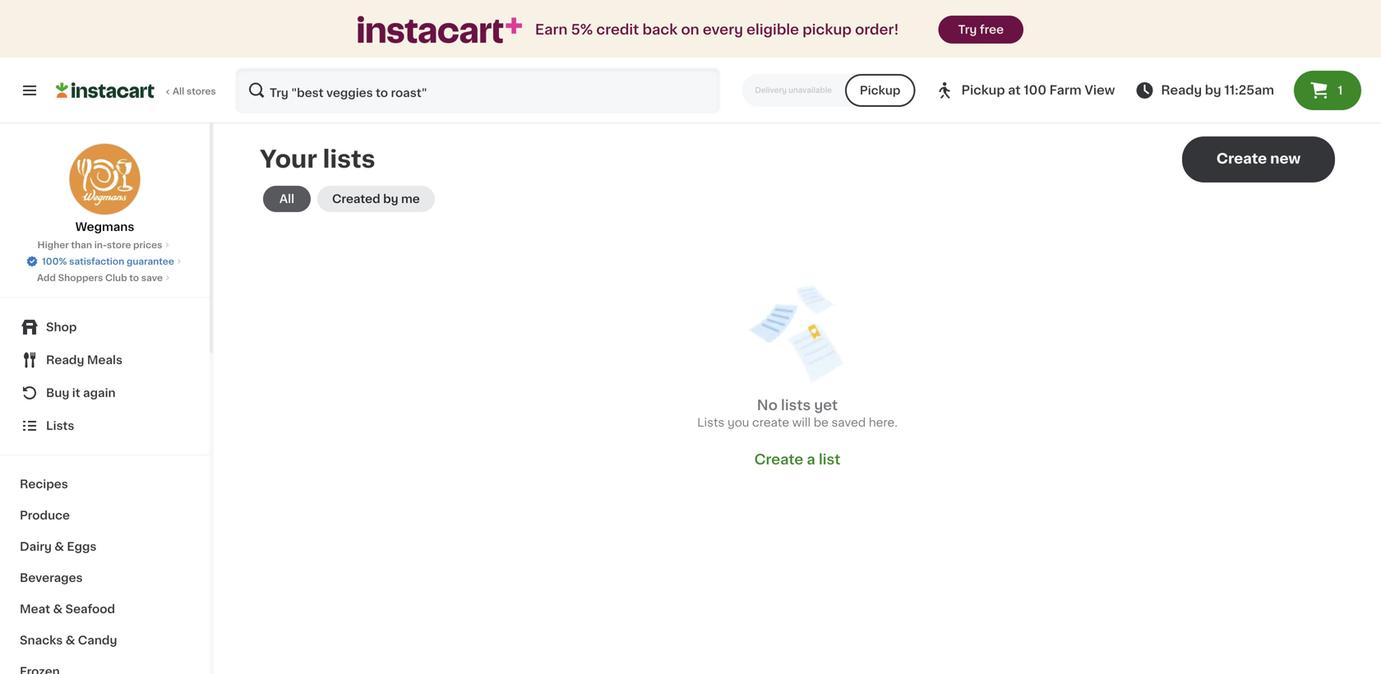 Task type: vqa. For each thing, say whether or not it's contained in the screenshot.
2 in Premium California Lemons 2 lb bag
no



Task type: describe. For each thing, give the bounding box(es) containing it.
order!
[[855, 23, 899, 37]]

lists for no
[[781, 398, 811, 412]]

on
[[681, 23, 700, 37]]

beverages
[[20, 572, 83, 584]]

add
[[37, 273, 56, 283]]

stores
[[187, 87, 216, 96]]

back
[[643, 23, 678, 37]]

produce
[[20, 510, 70, 521]]

ready by 11:25am link
[[1135, 81, 1275, 100]]

your
[[260, 148, 317, 171]]

service type group
[[742, 74, 916, 107]]

100% satisfaction guarantee
[[42, 257, 174, 266]]

recipes
[[20, 479, 68, 490]]

Search field
[[237, 69, 719, 112]]

save
[[141, 273, 163, 283]]

be
[[814, 417, 829, 428]]

ready meals
[[46, 354, 123, 366]]

at
[[1008, 84, 1021, 96]]

snacks & candy
[[20, 635, 117, 646]]

100%
[[42, 257, 67, 266]]

produce link
[[10, 500, 200, 531]]

pickup at 100 farm view button
[[935, 67, 1116, 113]]

free
[[980, 24, 1004, 35]]

no lists yet lists you create will be saved here.
[[698, 398, 898, 428]]

dairy
[[20, 541, 52, 553]]

created by me button
[[317, 186, 435, 212]]

instacart logo image
[[56, 81, 155, 100]]

dairy & eggs
[[20, 541, 97, 553]]

create for create a list
[[755, 453, 804, 467]]

pickup at 100 farm view
[[962, 84, 1116, 96]]

farm
[[1050, 84, 1082, 96]]

try free
[[959, 24, 1004, 35]]

& for dairy
[[55, 541, 64, 553]]

create a list link
[[755, 451, 841, 469]]

club
[[105, 273, 127, 283]]

100% satisfaction guarantee button
[[26, 252, 184, 268]]

by for ready
[[1206, 84, 1222, 96]]

add shoppers club to save link
[[37, 271, 173, 285]]

buy
[[46, 387, 69, 399]]

earn
[[535, 23, 568, 37]]

higher than in-store prices link
[[37, 239, 172, 252]]

wegmans
[[75, 221, 134, 233]]

yet
[[814, 398, 838, 412]]

new
[[1271, 152, 1301, 166]]

wegmans link
[[69, 143, 141, 235]]

me
[[401, 193, 420, 205]]

higher than in-store prices
[[37, 241, 162, 250]]

your lists
[[260, 148, 375, 171]]

add shoppers club to save
[[37, 273, 163, 283]]

lists link
[[10, 410, 200, 442]]

seafood
[[65, 604, 115, 615]]

ready meals link
[[10, 344, 200, 377]]

again
[[83, 387, 116, 399]]

pickup for pickup at 100 farm view
[[962, 84, 1005, 96]]

beverages link
[[10, 563, 200, 594]]

credit
[[597, 23, 639, 37]]

shop
[[46, 322, 77, 333]]

pickup button
[[845, 74, 916, 107]]

all for all
[[280, 193, 294, 205]]

guarantee
[[127, 257, 174, 266]]

no
[[757, 398, 778, 412]]

1 button
[[1294, 71, 1362, 110]]

satisfaction
[[69, 257, 124, 266]]

all for all stores
[[173, 87, 184, 96]]

earn 5% credit back on every eligible pickup order!
[[535, 23, 899, 37]]

pickup
[[803, 23, 852, 37]]

list
[[819, 453, 841, 467]]

100
[[1024, 84, 1047, 96]]

snacks & candy link
[[10, 625, 200, 656]]

in-
[[94, 241, 107, 250]]

dairy & eggs link
[[10, 531, 200, 563]]

lists for your
[[323, 148, 375, 171]]

create for create new
[[1217, 152, 1267, 166]]



Task type: locate. For each thing, give the bounding box(es) containing it.
ready left 11:25am
[[1162, 84, 1203, 96]]

snacks
[[20, 635, 63, 646]]

None search field
[[235, 67, 721, 113]]

all down your
[[280, 193, 294, 205]]

pickup inside popup button
[[962, 84, 1005, 96]]

ready for ready by 11:25am
[[1162, 84, 1203, 96]]

1 vertical spatial all
[[280, 193, 294, 205]]

try
[[959, 24, 977, 35]]

view
[[1085, 84, 1116, 96]]

you
[[728, 417, 750, 428]]

1 vertical spatial by
[[383, 193, 399, 205]]

& right meat
[[53, 604, 63, 615]]

1 horizontal spatial lists
[[698, 417, 725, 428]]

& left candy
[[66, 635, 75, 646]]

all
[[173, 87, 184, 96], [280, 193, 294, 205]]

0 vertical spatial ready
[[1162, 84, 1203, 96]]

all left stores
[[173, 87, 184, 96]]

0 vertical spatial by
[[1206, 84, 1222, 96]]

1 horizontal spatial lists
[[781, 398, 811, 412]]

by inside button
[[383, 193, 399, 205]]

will
[[793, 417, 811, 428]]

wegmans logo image
[[69, 143, 141, 215]]

lists down buy at the left bottom of the page
[[46, 420, 74, 432]]

& for meat
[[53, 604, 63, 615]]

create
[[753, 417, 790, 428]]

candy
[[78, 635, 117, 646]]

instacart plus icon image
[[358, 16, 522, 43]]

1 vertical spatial ready
[[46, 354, 84, 366]]

& left eggs
[[55, 541, 64, 553]]

& inside 'link'
[[53, 604, 63, 615]]

to
[[129, 273, 139, 283]]

1
[[1338, 85, 1343, 96]]

ready by 11:25am
[[1162, 84, 1275, 96]]

created
[[332, 193, 381, 205]]

ready meals button
[[10, 344, 200, 377]]

0 horizontal spatial lists
[[46, 420, 74, 432]]

1 horizontal spatial ready
[[1162, 84, 1203, 96]]

0 horizontal spatial ready
[[46, 354, 84, 366]]

create new button
[[1183, 137, 1336, 183]]

ready down "shop"
[[46, 354, 84, 366]]

0 vertical spatial lists
[[323, 148, 375, 171]]

lists left you
[[698, 417, 725, 428]]

2 vertical spatial &
[[66, 635, 75, 646]]

lists inside no lists yet lists you create will be saved here.
[[781, 398, 811, 412]]

all inside 'link'
[[173, 87, 184, 96]]

create left "new"
[[1217, 152, 1267, 166]]

saved
[[832, 417, 866, 428]]

pickup down "order!"
[[860, 85, 901, 96]]

0 horizontal spatial by
[[383, 193, 399, 205]]

buy it again link
[[10, 377, 200, 410]]

create left a
[[755, 453, 804, 467]]

it
[[72, 387, 80, 399]]

pickup inside "button"
[[860, 85, 901, 96]]

1 horizontal spatial create
[[1217, 152, 1267, 166]]

all stores link
[[56, 67, 217, 113]]

1 vertical spatial lists
[[781, 398, 811, 412]]

create
[[1217, 152, 1267, 166], [755, 453, 804, 467]]

shoppers
[[58, 273, 103, 283]]

lists inside no lists yet lists you create will be saved here.
[[698, 417, 725, 428]]

all button
[[263, 186, 311, 212]]

ready for ready meals
[[46, 354, 84, 366]]

pickup
[[962, 84, 1005, 96], [860, 85, 901, 96]]

pickup for pickup
[[860, 85, 901, 96]]

prices
[[133, 241, 162, 250]]

here.
[[869, 417, 898, 428]]

by left 11:25am
[[1206, 84, 1222, 96]]

1 horizontal spatial by
[[1206, 84, 1222, 96]]

create a list
[[755, 453, 841, 467]]

11:25am
[[1225, 84, 1275, 96]]

1 vertical spatial &
[[53, 604, 63, 615]]

lists up created
[[323, 148, 375, 171]]

0 vertical spatial create
[[1217, 152, 1267, 166]]

1 vertical spatial create
[[755, 453, 804, 467]]

lists
[[698, 417, 725, 428], [46, 420, 74, 432]]

than
[[71, 241, 92, 250]]

store
[[107, 241, 131, 250]]

meat & seafood
[[20, 604, 115, 615]]

lists
[[323, 148, 375, 171], [781, 398, 811, 412]]

ready
[[1162, 84, 1203, 96], [46, 354, 84, 366]]

create new
[[1217, 152, 1301, 166]]

pickup left at
[[962, 84, 1005, 96]]

1 horizontal spatial pickup
[[962, 84, 1005, 96]]

&
[[55, 541, 64, 553], [53, 604, 63, 615], [66, 635, 75, 646]]

higher
[[37, 241, 69, 250]]

shop link
[[10, 311, 200, 344]]

0 horizontal spatial pickup
[[860, 85, 901, 96]]

0 vertical spatial &
[[55, 541, 64, 553]]

by for created
[[383, 193, 399, 205]]

& for snacks
[[66, 635, 75, 646]]

meals
[[87, 354, 123, 366]]

created by me
[[332, 193, 420, 205]]

0 horizontal spatial all
[[173, 87, 184, 96]]

1 horizontal spatial all
[[280, 193, 294, 205]]

meat & seafood link
[[10, 594, 200, 625]]

buy it again
[[46, 387, 116, 399]]

by left the me
[[383, 193, 399, 205]]

5%
[[571, 23, 593, 37]]

every
[[703, 23, 744, 37]]

eligible
[[747, 23, 799, 37]]

0 horizontal spatial lists
[[323, 148, 375, 171]]

lists up the will
[[781, 398, 811, 412]]

0 horizontal spatial create
[[755, 453, 804, 467]]

a
[[807, 453, 816, 467]]

eggs
[[67, 541, 97, 553]]

0 vertical spatial all
[[173, 87, 184, 96]]

create inside "button"
[[1217, 152, 1267, 166]]

ready inside dropdown button
[[46, 354, 84, 366]]

meat
[[20, 604, 50, 615]]

recipes link
[[10, 469, 200, 500]]

all stores
[[173, 87, 216, 96]]

all inside button
[[280, 193, 294, 205]]



